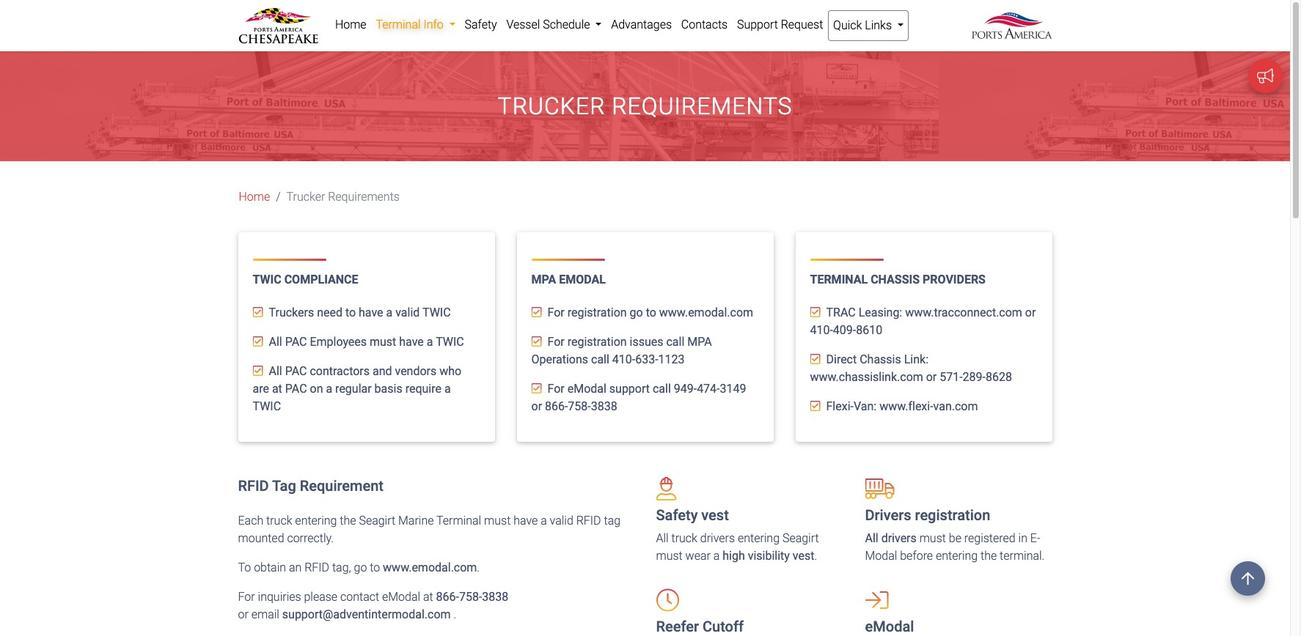 Task type: describe. For each thing, give the bounding box(es) containing it.
please
[[304, 591, 338, 605]]

1 vertical spatial requirements
[[328, 190, 400, 204]]

571-289-8628 link
[[940, 371, 1012, 385]]

1 horizontal spatial trucker requirements
[[498, 93, 793, 120]]

need
[[317, 306, 343, 320]]

for inquiries please contact emodal at 866-758-3838 or email support@adventintermodal.com .
[[238, 591, 509, 622]]

registration for for registration go to www.emodal.com
[[568, 306, 627, 320]]

vessel schedule
[[507, 18, 593, 32]]

info
[[424, 18, 444, 32]]

call for issues
[[667, 336, 685, 350]]

twic compliance
[[253, 273, 358, 287]]

must inside all truck drivers entering seagirt must wear a
[[656, 550, 683, 564]]

www.chassislink.com link
[[810, 371, 924, 385]]

866- inside for emodal support call 949-474-3149 or 866-758-3838
[[545, 400, 568, 414]]

633-
[[636, 353, 659, 367]]

on
[[310, 383, 323, 396]]

for for for inquiries please contact emodal at 866-758-3838 or email support@adventintermodal.com .
[[238, 591, 255, 605]]

reefer
[[656, 619, 699, 636]]

terminal inside each truck entering the seagirt marine terminal must have a valid rfid tag mounted correctly.
[[437, 515, 481, 529]]

check square image for for emodal support call
[[532, 383, 542, 395]]

for for for emodal support call 949-474-3149 or 866-758-3838
[[548, 383, 565, 396]]

0 vertical spatial mpa
[[532, 273, 556, 287]]

or inside "direct chassis link: www.chassislink.com or 571-289-8628"
[[926, 371, 937, 385]]

tag
[[604, 515, 621, 529]]

mpa emodal
[[532, 273, 606, 287]]

support@adventintermodal.com
[[282, 609, 451, 622]]

for registration issues call mpa operations call
[[532, 336, 712, 367]]

direct chassis link: www.chassislink.com or 571-289-8628
[[810, 353, 1012, 385]]

truck for all
[[672, 532, 698, 546]]

visibility
[[748, 550, 790, 564]]

terminal for terminal info
[[376, 18, 421, 32]]

chassis for link:
[[860, 353, 902, 367]]

safety for safety
[[465, 18, 497, 32]]

all drivers
[[865, 532, 917, 546]]

obtain
[[254, 562, 286, 576]]

registration for drivers registration
[[915, 507, 991, 525]]

chassis for providers
[[871, 273, 920, 287]]

8610
[[856, 324, 883, 338]]

check square image for all pac employees must have a twic
[[253, 336, 263, 348]]

providers
[[923, 273, 986, 287]]

check square image for truckers need to have a valid twic
[[253, 307, 263, 319]]

3149
[[720, 383, 747, 396]]

inquiries
[[258, 591, 301, 605]]

support request
[[737, 18, 823, 32]]

0 vertical spatial www.emodal.com
[[659, 306, 754, 320]]

289-
[[963, 371, 986, 385]]

a right on
[[326, 383, 332, 396]]

employees
[[310, 336, 367, 350]]

trac
[[827, 306, 856, 320]]

support request link
[[733, 10, 828, 40]]

0 vertical spatial 866-758-3838 link
[[545, 400, 618, 414]]

must inside must be registered in e- modal before entering the terminal.
[[920, 532, 946, 546]]

a inside each truck entering the seagirt marine terminal must have a valid rfid tag mounted correctly.
[[541, 515, 547, 529]]

quick links link
[[828, 10, 909, 41]]

1 vertical spatial www.emodal.com
[[383, 562, 477, 576]]

to
[[238, 562, 251, 576]]

entering inside must be registered in e- modal before entering the terminal.
[[936, 550, 978, 564]]

basis
[[375, 383, 403, 396]]

direct
[[827, 353, 857, 367]]

advantages link
[[607, 10, 677, 40]]

1 horizontal spatial vest
[[793, 550, 815, 564]]

emodal inside for emodal support call 949-474-3149 or 866-758-3838
[[568, 383, 607, 396]]

van.com
[[934, 400, 978, 414]]

1 vertical spatial 410-
[[613, 353, 636, 367]]

mounted
[[238, 532, 284, 546]]

vessel schedule link
[[502, 10, 607, 40]]

seagirt for entering
[[783, 532, 819, 546]]

0 horizontal spatial vest
[[702, 507, 729, 525]]

high
[[723, 550, 745, 564]]

safety link
[[460, 10, 502, 40]]

0 horizontal spatial home link
[[239, 189, 270, 206]]

2 vertical spatial rfid
[[305, 562, 329, 576]]

support
[[737, 18, 778, 32]]

0 vertical spatial home link
[[331, 10, 371, 40]]

for emodal support call 949-474-3149 or 866-758-3838
[[532, 383, 747, 414]]

for for for registration issues call mpa operations call
[[548, 336, 565, 350]]

409-
[[833, 324, 856, 338]]

www.tracconnect.com
[[906, 306, 1023, 320]]

0 horizontal spatial rfid
[[238, 478, 269, 496]]

home for topmost the home link
[[335, 18, 367, 32]]

links
[[865, 18, 892, 32]]

advantages
[[611, 18, 672, 32]]

home for the left the home link
[[239, 190, 270, 204]]

vendors
[[395, 365, 437, 379]]

1 horizontal spatial go
[[630, 306, 643, 320]]

each
[[238, 515, 264, 529]]

2 drivers from the left
[[882, 532, 917, 546]]

operations
[[532, 353, 588, 367]]

must inside each truck entering the seagirt marine terminal must have a valid rfid tag mounted correctly.
[[484, 515, 511, 529]]

quick
[[834, 18, 862, 32]]

410-633-1123
[[613, 353, 685, 367]]

949-
[[674, 383, 697, 396]]

2 horizontal spatial to
[[646, 306, 657, 320]]

registered
[[965, 532, 1016, 546]]

requirement
[[300, 478, 384, 496]]

high visibility vest .
[[723, 550, 818, 564]]

reefer cutoff
[[656, 619, 744, 636]]

email
[[251, 609, 279, 622]]

571-
[[940, 371, 963, 385]]

www.flexi-
[[880, 400, 934, 414]]

a down who
[[445, 383, 451, 396]]

3838 inside for emodal support call 949-474-3149 or 866-758-3838
[[591, 400, 618, 414]]

410-633-1123 link
[[613, 353, 685, 367]]

0 vertical spatial www.emodal.com link
[[659, 306, 754, 320]]

1 horizontal spatial to
[[370, 562, 380, 576]]

all truck drivers entering seagirt must wear a
[[656, 532, 819, 564]]

or inside for emodal support call 949-474-3149 or 866-758-3838
[[532, 400, 542, 414]]

call for support
[[653, 383, 671, 396]]

modal
[[865, 550, 898, 564]]

1 horizontal spatial .
[[477, 562, 480, 576]]

758- inside for inquiries please contact emodal at 866-758-3838 or email support@adventintermodal.com .
[[459, 591, 482, 605]]

contacts
[[681, 18, 728, 32]]

check square image for for registration go to
[[532, 307, 542, 319]]

pac for employees
[[285, 336, 307, 350]]

correctly.
[[287, 532, 334, 546]]

1123
[[659, 353, 685, 367]]

for for for registration go to www.emodal.com
[[548, 306, 565, 320]]

each truck entering the seagirt marine terminal must have a valid rfid tag mounted correctly.
[[238, 515, 621, 546]]

3 pac from the top
[[285, 383, 307, 396]]

3838 inside for inquiries please contact emodal at 866-758-3838 or email support@adventintermodal.com .
[[482, 591, 509, 605]]

1 vertical spatial call
[[591, 353, 610, 367]]

for registration go to www.emodal.com
[[548, 306, 754, 320]]

issues
[[630, 336, 664, 350]]

410- inside trac leasing: www.tracconnect.com or 410-409-8610
[[810, 324, 833, 338]]

1 vertical spatial www.emodal.com link
[[383, 562, 477, 576]]

entering inside all truck drivers entering seagirt must wear a
[[738, 532, 780, 546]]

tag
[[272, 478, 296, 496]]

at inside all pac contractors and vendors who are at pac on a regular basis require a twic
[[272, 383, 282, 396]]



Task type: locate. For each thing, give the bounding box(es) containing it.
758- inside for emodal support call 949-474-3149 or 866-758-3838
[[568, 400, 591, 414]]

www.emodal.com link
[[659, 306, 754, 320], [383, 562, 477, 576]]

check square image left trac
[[810, 307, 821, 319]]

e-
[[1031, 532, 1041, 546]]

www.tracconnect.com link
[[906, 306, 1023, 320]]

0 vertical spatial 3838
[[591, 400, 618, 414]]

terminal for terminal chassis providers
[[810, 273, 868, 287]]

wear
[[686, 550, 711, 564]]

a left tag on the bottom left of the page
[[541, 515, 547, 529]]

2 horizontal spatial have
[[514, 515, 538, 529]]

all for all drivers
[[865, 532, 879, 546]]

www.flexi-van.com link
[[880, 400, 978, 414]]

must
[[370, 336, 396, 350], [484, 515, 511, 529], [920, 532, 946, 546], [656, 550, 683, 564]]

0 vertical spatial chassis
[[871, 273, 920, 287]]

1 vertical spatial trucker requirements
[[287, 190, 400, 204]]

0 vertical spatial safety
[[465, 18, 497, 32]]

1 vertical spatial 3838
[[482, 591, 509, 605]]

mpa
[[532, 273, 556, 287], [688, 336, 712, 350]]

1 vertical spatial vest
[[793, 550, 815, 564]]

1 drivers from the left
[[701, 532, 735, 546]]

for inside for inquiries please contact emodal at 866-758-3838 or email support@adventintermodal.com .
[[238, 591, 255, 605]]

seagirt up high visibility vest .
[[783, 532, 819, 546]]

flexi-
[[827, 400, 854, 414]]

terminal chassis providers
[[810, 273, 986, 287]]

2 vertical spatial registration
[[915, 507, 991, 525]]

866- down operations at the bottom of page
[[545, 400, 568, 414]]

1 horizontal spatial valid
[[550, 515, 574, 529]]

link:
[[904, 353, 929, 367]]

to
[[345, 306, 356, 320], [646, 306, 657, 320], [370, 562, 380, 576]]

1 horizontal spatial trucker
[[498, 93, 606, 120]]

1 horizontal spatial seagirt
[[783, 532, 819, 546]]

www.emodal.com down each truck entering the seagirt marine terminal must have a valid rfid tag mounted correctly.
[[383, 562, 477, 576]]

call right operations at the bottom of page
[[591, 353, 610, 367]]

terminal right marine
[[437, 515, 481, 529]]

a up vendors
[[427, 336, 433, 350]]

1 horizontal spatial 410-
[[810, 324, 833, 338]]

1 vertical spatial the
[[981, 550, 997, 564]]

0 vertical spatial go
[[630, 306, 643, 320]]

go up issues
[[630, 306, 643, 320]]

safety vest
[[656, 507, 729, 525]]

2 vertical spatial terminal
[[437, 515, 481, 529]]

1 vertical spatial go
[[354, 562, 367, 576]]

to up contact
[[370, 562, 380, 576]]

drivers up before
[[882, 532, 917, 546]]

1 pac from the top
[[285, 336, 307, 350]]

410- down trac
[[810, 324, 833, 338]]

home link
[[331, 10, 371, 40], [239, 189, 270, 206]]

truckers need to have a valid twic
[[269, 306, 451, 320]]

drivers
[[865, 507, 912, 525]]

registration up the "be"
[[915, 507, 991, 525]]

1 vertical spatial seagirt
[[783, 532, 819, 546]]

twic
[[253, 273, 281, 287], [423, 306, 451, 320], [436, 336, 464, 350], [253, 400, 281, 414]]

1 horizontal spatial the
[[981, 550, 997, 564]]

quick links
[[834, 18, 895, 32]]

entering inside each truck entering the seagirt marine terminal must have a valid rfid tag mounted correctly.
[[295, 515, 337, 529]]

0 horizontal spatial seagirt
[[359, 515, 396, 529]]

0 horizontal spatial valid
[[396, 306, 420, 320]]

safety left vessel
[[465, 18, 497, 32]]

0 vertical spatial pac
[[285, 336, 307, 350]]

2 vertical spatial have
[[514, 515, 538, 529]]

call left 949-
[[653, 383, 671, 396]]

866-758-3838 link
[[545, 400, 618, 414], [436, 591, 509, 605]]

1 vertical spatial home link
[[239, 189, 270, 206]]

0 vertical spatial at
[[272, 383, 282, 396]]

pac left on
[[285, 383, 307, 396]]

registration inside for registration issues call mpa operations call
[[568, 336, 627, 350]]

1 vertical spatial safety
[[656, 507, 698, 525]]

. inside for inquiries please contact emodal at 866-758-3838 or email support@adventintermodal.com .
[[454, 609, 457, 622]]

rfid
[[238, 478, 269, 496], [576, 515, 601, 529], [305, 562, 329, 576]]

0 horizontal spatial at
[[272, 383, 282, 396]]

registration for for registration issues call mpa operations call
[[568, 336, 627, 350]]

rfid right an
[[305, 562, 329, 576]]

to right need
[[345, 306, 356, 320]]

949-474-3149 link
[[674, 383, 747, 396]]

www.emodal.com link up 1123
[[659, 306, 754, 320]]

valid up all pac employees must have a twic
[[396, 306, 420, 320]]

leasing:
[[859, 306, 903, 320]]

chassis up leasing:
[[871, 273, 920, 287]]

a up all pac employees must have a twic
[[386, 306, 393, 320]]

have inside each truck entering the seagirt marine terminal must have a valid rfid tag mounted correctly.
[[514, 515, 538, 529]]

for up email
[[238, 591, 255, 605]]

0 horizontal spatial go
[[354, 562, 367, 576]]

www.chassislink.com
[[810, 371, 924, 385]]

2 vertical spatial entering
[[936, 550, 978, 564]]

entering up "correctly."
[[295, 515, 337, 529]]

1 vertical spatial 866-
[[436, 591, 459, 605]]

0 vertical spatial call
[[667, 336, 685, 350]]

www.emodal.com up 1123
[[659, 306, 754, 320]]

contacts link
[[677, 10, 733, 40]]

and
[[373, 365, 392, 379]]

chassis inside "direct chassis link: www.chassislink.com or 571-289-8628"
[[860, 353, 902, 367]]

3838
[[591, 400, 618, 414], [482, 591, 509, 605]]

all pac employees must have a twic
[[269, 336, 464, 350]]

all down truckers
[[269, 336, 282, 350]]

mpa inside for registration issues call mpa operations call
[[688, 336, 712, 350]]

0 horizontal spatial drivers
[[701, 532, 735, 546]]

1 horizontal spatial entering
[[738, 532, 780, 546]]

or down operations at the bottom of page
[[532, 400, 542, 414]]

0 horizontal spatial to
[[345, 306, 356, 320]]

support@adventintermodal.com link
[[282, 609, 454, 622]]

all down "safety vest"
[[656, 532, 669, 546]]

entering down the "be"
[[936, 550, 978, 564]]

all up modal
[[865, 532, 879, 546]]

or left email
[[238, 609, 249, 622]]

all for all pac employees must have a twic
[[269, 336, 282, 350]]

410-409-8610 link
[[810, 324, 883, 338]]

go
[[630, 306, 643, 320], [354, 562, 367, 576]]

at inside for inquiries please contact emodal at 866-758-3838 or email support@adventintermodal.com .
[[423, 591, 433, 605]]

or inside for inquiries please contact emodal at 866-758-3838 or email support@adventintermodal.com .
[[238, 609, 249, 622]]

for inside for registration issues call mpa operations call
[[548, 336, 565, 350]]

check square image left flexi-
[[810, 401, 821, 413]]

chassis up www.chassislink.com link
[[860, 353, 902, 367]]

seagirt inside each truck entering the seagirt marine terminal must have a valid rfid tag mounted correctly.
[[359, 515, 396, 529]]

0 horizontal spatial 410-
[[613, 353, 636, 367]]

truck up mounted
[[266, 515, 292, 529]]

safety up wear
[[656, 507, 698, 525]]

to up issues
[[646, 306, 657, 320]]

1 vertical spatial 866-758-3838 link
[[436, 591, 509, 605]]

valid left tag on the bottom left of the page
[[550, 515, 574, 529]]

pac for contractors
[[285, 365, 307, 379]]

1 horizontal spatial 866-758-3838 link
[[545, 400, 618, 414]]

check square image for trac leasing: www.tracconnect.com or 410-409-8610
[[810, 307, 821, 319]]

1 horizontal spatial terminal
[[437, 515, 481, 529]]

valid inside each truck entering the seagirt marine terminal must have a valid rfid tag mounted correctly.
[[550, 515, 574, 529]]

410- down issues
[[613, 353, 636, 367]]

1 vertical spatial chassis
[[860, 353, 902, 367]]

call
[[667, 336, 685, 350], [591, 353, 610, 367], [653, 383, 671, 396]]

check square image
[[253, 307, 263, 319], [532, 307, 542, 319], [253, 336, 263, 348], [532, 336, 542, 348], [253, 366, 263, 377], [532, 383, 542, 395]]

home
[[335, 18, 367, 32], [239, 190, 270, 204]]

trucker
[[498, 93, 606, 120], [287, 190, 325, 204]]

0 horizontal spatial www.emodal.com
[[383, 562, 477, 576]]

go to top image
[[1231, 562, 1266, 597]]

1 vertical spatial rfid
[[576, 515, 601, 529]]

0 vertical spatial valid
[[396, 306, 420, 320]]

vest up all truck drivers entering seagirt must wear a
[[702, 507, 729, 525]]

to obtain an rfid tag, go to www.emodal.com .
[[238, 562, 480, 576]]

1 horizontal spatial 3838
[[591, 400, 618, 414]]

or inside trac leasing: www.tracconnect.com or 410-409-8610
[[1026, 306, 1036, 320]]

8628
[[986, 371, 1012, 385]]

1 vertical spatial trucker
[[287, 190, 325, 204]]

check square image for all pac contractors and vendors who are at pac on a regular basis require a twic
[[253, 366, 263, 377]]

contractors
[[310, 365, 370, 379]]

in
[[1019, 532, 1028, 546]]

regular
[[335, 383, 372, 396]]

0 vertical spatial 866-
[[545, 400, 568, 414]]

rfid left tag
[[238, 478, 269, 496]]

2 pac from the top
[[285, 365, 307, 379]]

2 horizontal spatial terminal
[[810, 273, 868, 287]]

1 horizontal spatial have
[[399, 336, 424, 350]]

0 horizontal spatial .
[[454, 609, 457, 622]]

1 horizontal spatial safety
[[656, 507, 698, 525]]

0 horizontal spatial trucker requirements
[[287, 190, 400, 204]]

or left '571-'
[[926, 371, 937, 385]]

registration down mpa emodal
[[568, 306, 627, 320]]

0 vertical spatial trucker
[[498, 93, 606, 120]]

emodal inside for inquiries please contact emodal at 866-758-3838 or email support@adventintermodal.com .
[[382, 591, 420, 605]]

drivers up high
[[701, 532, 735, 546]]

0 vertical spatial requirements
[[612, 93, 793, 120]]

truck for each
[[266, 515, 292, 529]]

safety for safety vest
[[656, 507, 698, 525]]

call inside for emodal support call 949-474-3149 or 866-758-3838
[[653, 383, 671, 396]]

1 vertical spatial check square image
[[810, 354, 821, 366]]

2 vertical spatial call
[[653, 383, 671, 396]]

the inside must be registered in e- modal before entering the terminal.
[[981, 550, 997, 564]]

0 horizontal spatial 866-758-3838 link
[[436, 591, 509, 605]]

1 vertical spatial pac
[[285, 365, 307, 379]]

emodal
[[559, 273, 606, 287], [568, 383, 607, 396], [382, 591, 420, 605], [865, 619, 914, 636]]

for down mpa emodal
[[548, 306, 565, 320]]

terminal.
[[1000, 550, 1045, 564]]

request
[[781, 18, 823, 32]]

check square image left direct
[[810, 354, 821, 366]]

seagirt inside all truck drivers entering seagirt must wear a
[[783, 532, 819, 546]]

a left high
[[714, 550, 720, 564]]

0 horizontal spatial have
[[359, 306, 383, 320]]

1 horizontal spatial drivers
[[882, 532, 917, 546]]

0 vertical spatial trucker requirements
[[498, 93, 793, 120]]

0 vertical spatial registration
[[568, 306, 627, 320]]

truck inside all truck drivers entering seagirt must wear a
[[672, 532, 698, 546]]

0 vertical spatial truck
[[266, 515, 292, 529]]

valid
[[396, 306, 420, 320], [550, 515, 574, 529]]

terminal info
[[376, 18, 447, 32]]

be
[[949, 532, 962, 546]]

call up 1123
[[667, 336, 685, 350]]

all pac contractors and vendors who are at pac on a regular basis require a twic
[[253, 365, 462, 414]]

all
[[269, 336, 282, 350], [269, 365, 282, 379], [656, 532, 669, 546], [865, 532, 879, 546]]

474-
[[697, 383, 720, 396]]

2 check square image from the top
[[810, 354, 821, 366]]

0 horizontal spatial trucker
[[287, 190, 325, 204]]

0 horizontal spatial home
[[239, 190, 270, 204]]

0 vertical spatial have
[[359, 306, 383, 320]]

check square image for direct chassis link: www.chassislink.com or 571-289-8628
[[810, 354, 821, 366]]

must be registered in e- modal before entering the terminal.
[[865, 532, 1045, 564]]

are
[[253, 383, 269, 396]]

0 vertical spatial 758-
[[568, 400, 591, 414]]

drivers registration
[[865, 507, 991, 525]]

2 horizontal spatial .
[[815, 550, 818, 564]]

0 vertical spatial terminal
[[376, 18, 421, 32]]

1 horizontal spatial home
[[335, 18, 367, 32]]

1 vertical spatial have
[[399, 336, 424, 350]]

vessel
[[507, 18, 540, 32]]

all for all pac contractors and vendors who are at pac on a regular basis require a twic
[[269, 365, 282, 379]]

seagirt left marine
[[359, 515, 396, 529]]

pac left contractors
[[285, 365, 307, 379]]

requirements
[[612, 93, 793, 120], [328, 190, 400, 204]]

1 vertical spatial terminal
[[810, 273, 868, 287]]

pac down truckers
[[285, 336, 307, 350]]

for up operations at the bottom of page
[[548, 336, 565, 350]]

trac leasing: www.tracconnect.com or 410-409-8610
[[810, 306, 1036, 338]]

rfid left tag on the bottom left of the page
[[576, 515, 601, 529]]

for
[[548, 306, 565, 320], [548, 336, 565, 350], [548, 383, 565, 396], [238, 591, 255, 605]]

truck up wear
[[672, 532, 698, 546]]

866- down each truck entering the seagirt marine terminal must have a valid rfid tag mounted correctly.
[[436, 591, 459, 605]]

the down registered
[[981, 550, 997, 564]]

check square image
[[810, 307, 821, 319], [810, 354, 821, 366], [810, 401, 821, 413]]

0 vertical spatial seagirt
[[359, 515, 396, 529]]

drivers
[[701, 532, 735, 546], [882, 532, 917, 546]]

all inside all pac contractors and vendors who are at pac on a regular basis require a twic
[[269, 365, 282, 379]]

who
[[440, 365, 462, 379]]

marine
[[398, 515, 434, 529]]

seagirt for the
[[359, 515, 396, 529]]

1 horizontal spatial 758-
[[568, 400, 591, 414]]

tag,
[[332, 562, 351, 576]]

all for all truck drivers entering seagirt must wear a
[[656, 532, 669, 546]]

0 vertical spatial home
[[335, 18, 367, 32]]

at up 'support@adventintermodal.com' link
[[423, 591, 433, 605]]

trucker requirements
[[498, 93, 793, 120], [287, 190, 400, 204]]

go right the tag, at the bottom
[[354, 562, 367, 576]]

safety inside safety link
[[465, 18, 497, 32]]

truck inside each truck entering the seagirt marine terminal must have a valid rfid tag mounted correctly.
[[266, 515, 292, 529]]

1 vertical spatial entering
[[738, 532, 780, 546]]

cutoff
[[703, 619, 744, 636]]

check square image for for registration issues call mpa operations call
[[532, 336, 542, 348]]

for inside for emodal support call 949-474-3149 or 866-758-3838
[[548, 383, 565, 396]]

an
[[289, 562, 302, 576]]

terminal left info
[[376, 18, 421, 32]]

terminal
[[376, 18, 421, 32], [810, 273, 868, 287], [437, 515, 481, 529]]

terminal up trac
[[810, 273, 868, 287]]

all inside all truck drivers entering seagirt must wear a
[[656, 532, 669, 546]]

2 vertical spatial pac
[[285, 383, 307, 396]]

compliance
[[284, 273, 358, 287]]

a
[[386, 306, 393, 320], [427, 336, 433, 350], [326, 383, 332, 396], [445, 383, 451, 396], [541, 515, 547, 529], [714, 550, 720, 564]]

0 horizontal spatial www.emodal.com link
[[383, 562, 477, 576]]

rfid inside each truck entering the seagirt marine terminal must have a valid rfid tag mounted correctly.
[[576, 515, 601, 529]]

contact
[[340, 591, 379, 605]]

1 horizontal spatial at
[[423, 591, 433, 605]]

0 horizontal spatial requirements
[[328, 190, 400, 204]]

1 horizontal spatial mpa
[[688, 336, 712, 350]]

the inside each truck entering the seagirt marine terminal must have a valid rfid tag mounted correctly.
[[340, 515, 356, 529]]

the down requirement
[[340, 515, 356, 529]]

1 horizontal spatial requirements
[[612, 93, 793, 120]]

0 vertical spatial the
[[340, 515, 356, 529]]

registration up operations at the bottom of page
[[568, 336, 627, 350]]

0 vertical spatial entering
[[295, 515, 337, 529]]

schedule
[[543, 18, 590, 32]]

pac
[[285, 336, 307, 350], [285, 365, 307, 379], [285, 383, 307, 396]]

3 check square image from the top
[[810, 401, 821, 413]]

drivers inside all truck drivers entering seagirt must wear a
[[701, 532, 735, 546]]

1 vertical spatial home
[[239, 190, 270, 204]]

truckers
[[269, 306, 314, 320]]

758-
[[568, 400, 591, 414], [459, 591, 482, 605]]

1 horizontal spatial truck
[[672, 532, 698, 546]]

entering up "visibility"
[[738, 532, 780, 546]]

0 horizontal spatial 758-
[[459, 591, 482, 605]]

registration
[[568, 306, 627, 320], [568, 336, 627, 350], [915, 507, 991, 525]]

for down operations at the bottom of page
[[548, 383, 565, 396]]

twic inside all pac contractors and vendors who are at pac on a regular basis require a twic
[[253, 400, 281, 414]]

0 vertical spatial rfid
[[238, 478, 269, 496]]

vest right "visibility"
[[793, 550, 815, 564]]

a inside all truck drivers entering seagirt must wear a
[[714, 550, 720, 564]]

www.emodal.com link down each truck entering the seagirt marine terminal must have a valid rfid tag mounted correctly.
[[383, 562, 477, 576]]

or right www.tracconnect.com
[[1026, 306, 1036, 320]]

at right are
[[272, 383, 282, 396]]

support
[[610, 383, 650, 396]]

rfid tag requirement
[[238, 478, 384, 496]]

all up are
[[269, 365, 282, 379]]

866- inside for inquiries please contact emodal at 866-758-3838 or email support@adventintermodal.com .
[[436, 591, 459, 605]]

van:
[[854, 400, 877, 414]]

0 vertical spatial 410-
[[810, 324, 833, 338]]

2 horizontal spatial entering
[[936, 550, 978, 564]]

1 check square image from the top
[[810, 307, 821, 319]]



Task type: vqa. For each thing, say whether or not it's contained in the screenshot.
daily truck transactions on the top of the page
no



